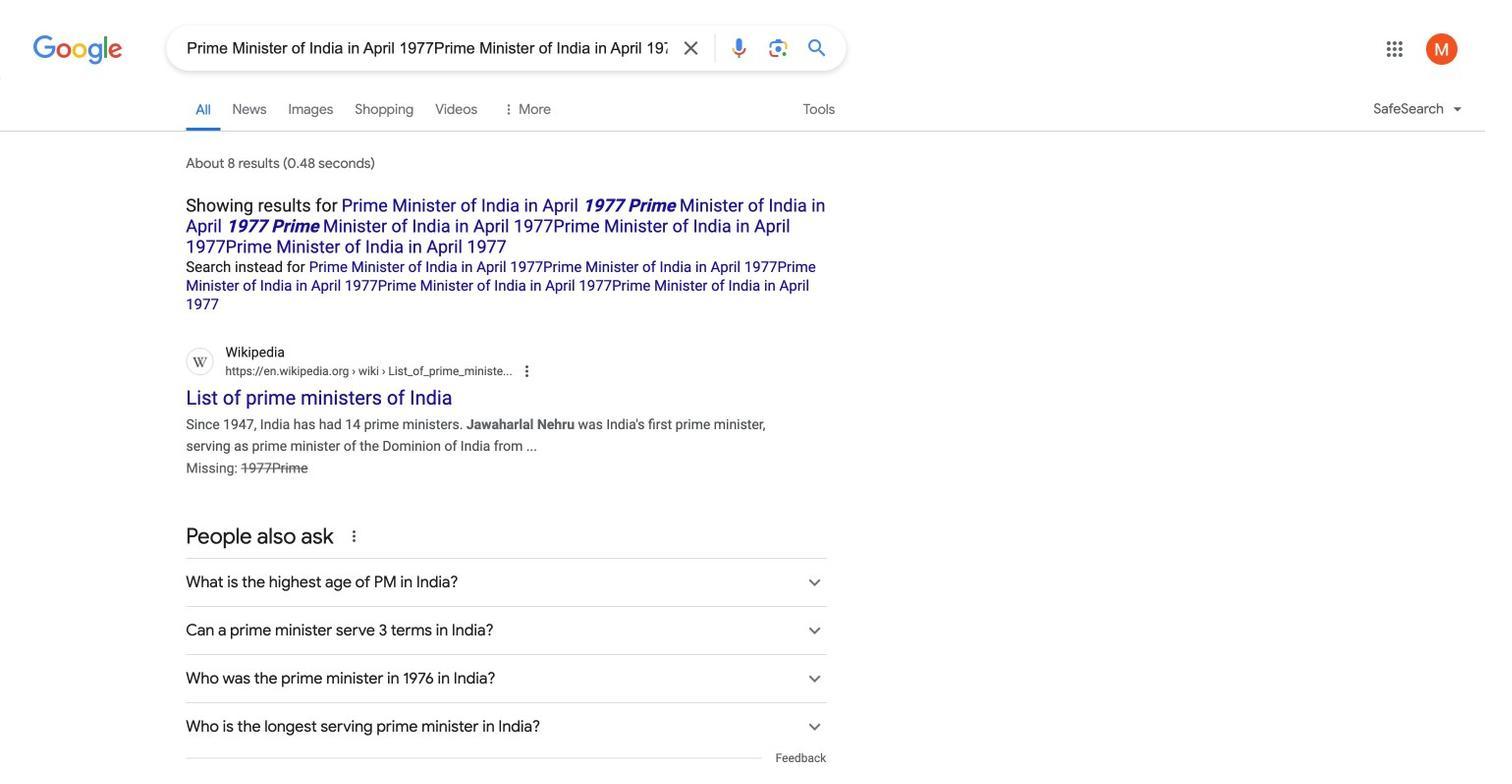 Task type: describe. For each thing, give the bounding box(es) containing it.
google image
[[33, 35, 123, 65]]

search by voice image
[[727, 36, 751, 60]]



Task type: vqa. For each thing, say whether or not it's contained in the screenshot.
SEARCH BY IMAGE
yes



Task type: locate. For each thing, give the bounding box(es) containing it.
heading
[[186, 190, 826, 313]]

Search text field
[[187, 37, 667, 62]]

None text field
[[349, 364, 512, 378]]

None search field
[[0, 25, 846, 71]]

None text field
[[225, 362, 512, 380]]

search by image image
[[766, 36, 790, 60]]

navigation
[[0, 86, 1485, 142]]



